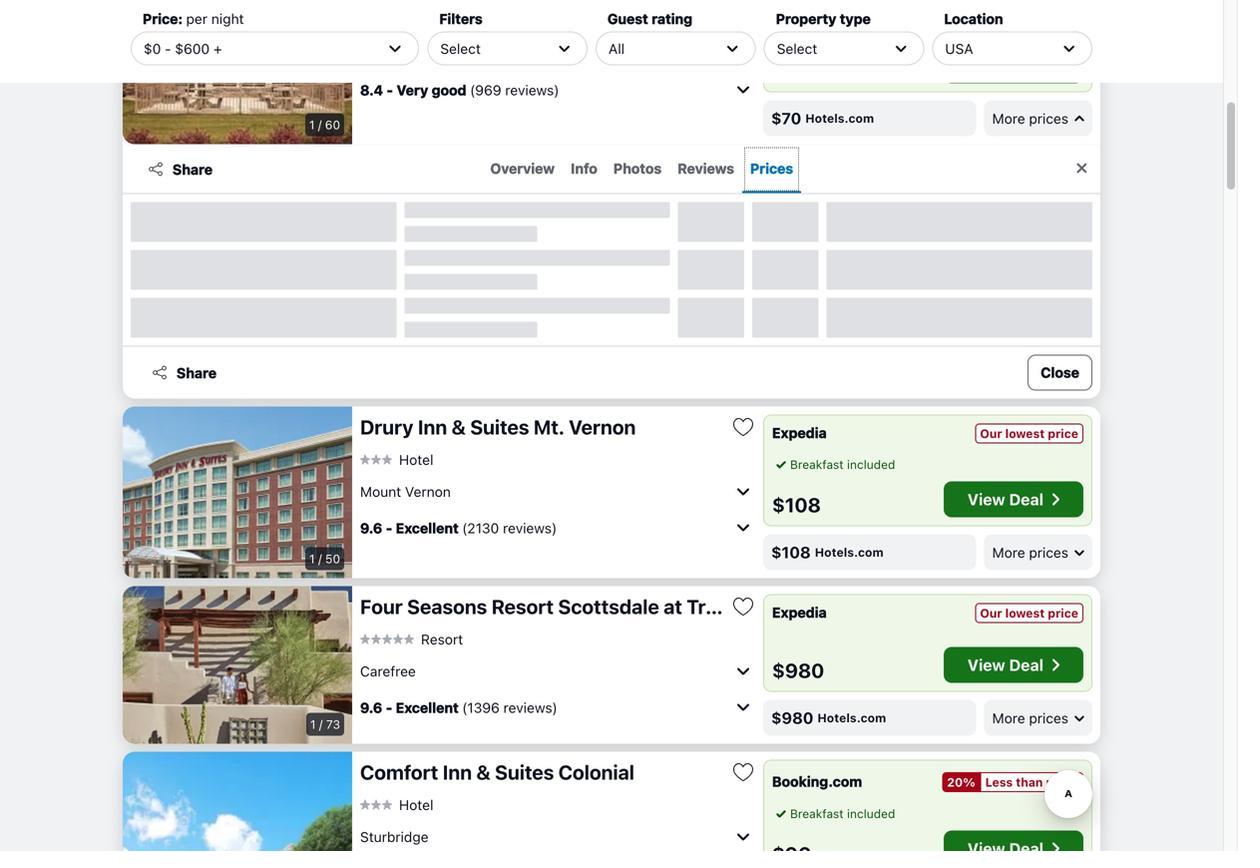 Task type: describe. For each thing, give the bounding box(es) containing it.
deal for $108
[[1010, 490, 1044, 509]]

inn for drury
[[418, 415, 447, 439]]

drury inn & suites mt. vernon button
[[360, 415, 724, 440]]

photos button
[[606, 145, 670, 193]]

drury inn & suites mt. vernon
[[360, 415, 636, 439]]

8.4
[[360, 82, 383, 98]]

price: per night
[[143, 10, 244, 27]]

9.6 - excellent (1396 reviews)
[[360, 700, 558, 716]]

our for four seasons resort scottsdale at troon north
[[981, 607, 1003, 620]]

view deal button for $980
[[944, 647, 1084, 683]]

four seasons resort scottsdale at troon north, (carefree, usa) image
[[123, 587, 352, 744]]

rating
[[652, 10, 693, 27]]

overview button
[[483, 145, 563, 193]]

reviews) for suites
[[503, 520, 557, 536]]

info button
[[563, 145, 606, 193]]

1 vertical spatial $108
[[772, 543, 811, 562]]

carefree
[[360, 663, 416, 680]]

0 vertical spatial /
[[318, 118, 322, 132]]

filters
[[440, 10, 483, 27]]

mount vernon button
[[360, 476, 756, 508]]

mount vernon
[[360, 483, 451, 500]]

comfort inn & suites colonial, (sturbridge, usa) image
[[123, 752, 352, 852]]

breakfast included for drury inn & suites mt. vernon
[[791, 458, 896, 472]]

1 for drury
[[310, 552, 315, 566]]

- for 9.6 - excellent (1396 reviews)
[[386, 700, 393, 716]]

50
[[325, 552, 340, 566]]

1 / 60
[[309, 118, 340, 132]]

view deal for $108
[[968, 490, 1044, 509]]

all
[[609, 40, 625, 57]]

& for drury
[[452, 415, 466, 439]]

excellent for seasons
[[396, 700, 459, 716]]

20% less than usual
[[948, 776, 1079, 790]]

(2130
[[462, 520, 499, 536]]

resort inside button
[[492, 595, 554, 618]]

excellent for inn
[[396, 520, 459, 536]]

breakfast included button for $108
[[773, 456, 896, 474]]

waconia
[[360, 45, 415, 62]]

/ for four seasons resort scottsdale at troon north
[[319, 718, 323, 732]]

drury
[[360, 415, 414, 439]]

property
[[776, 10, 837, 27]]

8.4 - very good (969 reviews)
[[360, 82, 560, 98]]

& for comfort
[[477, 761, 491, 784]]

four seasons resort scottsdale at troon north button
[[360, 595, 800, 619]]

breakfast for comfort inn & suites colonial
[[791, 807, 844, 821]]

included for drury inn & suites mt. vernon
[[848, 458, 896, 472]]

20%
[[948, 776, 976, 790]]

hotels.com for $70
[[806, 111, 875, 125]]

prices for $70
[[1030, 110, 1069, 127]]

1 view deal from the top
[[968, 56, 1044, 75]]

our lowest price for four seasons resort scottsdale at troon north
[[981, 607, 1079, 620]]

very
[[397, 82, 429, 98]]

expedia for drury inn & suites mt. vernon
[[773, 425, 827, 441]]

3 more from the top
[[993, 710, 1026, 727]]

our for drury inn & suites mt. vernon
[[981, 427, 1003, 441]]

3 more prices from the top
[[993, 710, 1069, 727]]

close button
[[1029, 355, 1093, 391]]

1 breakfast from the top
[[791, 23, 844, 37]]

americinn waconia, (waconia, usa) image
[[123, 0, 352, 144]]

less
[[986, 776, 1014, 790]]

hotel for drury
[[399, 452, 434, 468]]

select for filters
[[441, 40, 481, 57]]

9.6 - excellent (2130 reviews)
[[360, 520, 557, 536]]

$600
[[175, 40, 210, 57]]

four
[[360, 595, 403, 618]]

lowest for four seasons resort scottsdale at troon north
[[1006, 607, 1046, 620]]

scottsdale
[[559, 595, 660, 618]]

tab list containing overview
[[225, 145, 1060, 193]]

0 vertical spatial share
[[173, 161, 213, 177]]

hotels.com for $108
[[815, 546, 884, 560]]

73
[[326, 718, 340, 732]]

1 included from the top
[[848, 23, 896, 37]]

close
[[1042, 364, 1080, 381]]

overview
[[491, 160, 555, 176]]

more prices button for $108
[[985, 535, 1093, 571]]

more prices for $108
[[993, 544, 1069, 561]]

prices
[[751, 160, 794, 176]]

view for $980
[[968, 656, 1006, 675]]

seasons
[[407, 595, 487, 618]]

1 deal from the top
[[1010, 56, 1044, 75]]

usual
[[1047, 776, 1079, 790]]

3 more prices button from the top
[[985, 700, 1093, 736]]

more prices for $70
[[993, 110, 1069, 127]]

$0 - $600 +
[[144, 40, 222, 57]]

view for $108
[[968, 490, 1006, 509]]

0 vertical spatial $70
[[773, 59, 810, 82]]

9.6 for four seasons resort scottsdale at troon north
[[360, 700, 383, 716]]

0 vertical spatial $980
[[773, 659, 825, 682]]

type
[[840, 10, 871, 27]]

60
[[325, 118, 340, 132]]

prices button
[[743, 145, 802, 193]]

night
[[211, 10, 244, 27]]



Task type: vqa. For each thing, say whether or not it's contained in the screenshot.
2nd View Deal from the bottom
yes



Task type: locate. For each thing, give the bounding box(es) containing it.
$980
[[773, 659, 825, 682], [772, 709, 814, 728]]

2 view deal from the top
[[968, 490, 1044, 509]]

2 hotel button from the top
[[360, 451, 434, 468]]

view deal for $980
[[968, 656, 1044, 675]]

hotel button up mount vernon
[[360, 451, 434, 468]]

suites for colonial
[[495, 761, 554, 784]]

/ left 60
[[318, 118, 322, 132]]

resort down seasons
[[421, 631, 463, 648]]

1
[[309, 118, 315, 132], [310, 552, 315, 566], [310, 718, 316, 732]]

more
[[993, 110, 1026, 127], [993, 544, 1026, 561], [993, 710, 1026, 727]]

prices for $108
[[1030, 544, 1069, 561]]

resort inside "button"
[[421, 631, 463, 648]]

1 vertical spatial breakfast
[[791, 458, 844, 472]]

1 vertical spatial share button
[[139, 355, 229, 391]]

2 breakfast included from the top
[[791, 458, 896, 472]]

9.6 for drury inn & suites mt. vernon
[[360, 520, 383, 536]]

select down property in the right of the page
[[777, 40, 818, 57]]

suites
[[471, 415, 530, 439], [495, 761, 554, 784]]

3 view from the top
[[968, 656, 1006, 675]]

1 horizontal spatial resort
[[492, 595, 554, 618]]

2 vertical spatial /
[[319, 718, 323, 732]]

- for 9.6 - excellent (2130 reviews)
[[386, 520, 393, 536]]

1 vertical spatial expedia
[[773, 605, 827, 621]]

& inside button
[[477, 761, 491, 784]]

-
[[165, 40, 171, 57], [387, 82, 393, 98], [386, 520, 393, 536], [386, 700, 393, 716]]

our lowest price
[[981, 427, 1079, 441], [981, 607, 1079, 620]]

& right drury
[[452, 415, 466, 439]]

1 prices from the top
[[1030, 110, 1069, 127]]

0 horizontal spatial resort
[[421, 631, 463, 648]]

1 vertical spatial view deal button
[[944, 482, 1084, 518]]

deal
[[1010, 56, 1044, 75], [1010, 490, 1044, 509], [1010, 656, 1044, 675]]

hotel up mount vernon
[[399, 452, 434, 468]]

2 excellent from the top
[[396, 700, 459, 716]]

colonial
[[559, 761, 635, 784]]

1 expedia from the top
[[773, 425, 827, 441]]

more for $70
[[993, 110, 1026, 127]]

lowest for drury inn & suites mt. vernon
[[1006, 427, 1046, 441]]

1 more prices from the top
[[993, 110, 1069, 127]]

3 view deal from the top
[[968, 656, 1044, 675]]

1 vertical spatial our
[[981, 607, 1003, 620]]

four seasons resort scottsdale at troon north
[[360, 595, 800, 618]]

included for comfort inn & suites colonial
[[848, 807, 896, 821]]

0 vertical spatial share button
[[135, 151, 225, 187]]

2 breakfast from the top
[[791, 458, 844, 472]]

2 our lowest price from the top
[[981, 607, 1079, 620]]

1 left 73
[[310, 718, 316, 732]]

more for $108
[[993, 544, 1026, 561]]

1 vertical spatial excellent
[[396, 700, 459, 716]]

suites left mt.
[[471, 415, 530, 439]]

reviews)
[[506, 82, 560, 98], [503, 520, 557, 536], [504, 700, 558, 716]]

2 breakfast included button from the top
[[773, 456, 896, 474]]

$980 down north
[[773, 659, 825, 682]]

1 our lowest price from the top
[[981, 427, 1079, 441]]

guest
[[608, 10, 649, 27]]

1 hotel from the top
[[399, 13, 434, 30]]

price for four seasons resort scottsdale at troon north
[[1049, 607, 1079, 620]]

suites for mt.
[[471, 415, 530, 439]]

0 vertical spatial our
[[981, 427, 1003, 441]]

2 more prices from the top
[[993, 544, 1069, 561]]

2 vertical spatial more
[[993, 710, 1026, 727]]

1 lowest from the top
[[1006, 427, 1046, 441]]

booking.com
[[773, 774, 863, 790]]

1 vertical spatial suites
[[495, 761, 554, 784]]

1 vertical spatial vernon
[[405, 483, 451, 500]]

breakfast included button
[[773, 21, 896, 39], [773, 456, 896, 474], [773, 805, 896, 823]]

inn
[[418, 415, 447, 439], [443, 761, 472, 784]]

1 vertical spatial prices
[[1030, 544, 1069, 561]]

0 horizontal spatial vernon
[[405, 483, 451, 500]]

1 breakfast included button from the top
[[773, 21, 896, 39]]

expedia for four seasons resort scottsdale at troon north
[[773, 605, 827, 621]]

breakfast included button for $70
[[773, 21, 896, 39]]

0 vertical spatial &
[[452, 415, 466, 439]]

- down carefree at the left bottom of page
[[386, 700, 393, 716]]

9.6 down the mount
[[360, 520, 383, 536]]

per
[[186, 10, 208, 27]]

inn right comfort
[[443, 761, 472, 784]]

0 vertical spatial resort
[[492, 595, 554, 618]]

hotel for comfort
[[399, 797, 434, 813]]

1 horizontal spatial vernon
[[569, 415, 636, 439]]

2 price from the top
[[1049, 607, 1079, 620]]

2 hotel from the top
[[399, 452, 434, 468]]

vernon inside button
[[405, 483, 451, 500]]

guest rating
[[608, 10, 693, 27]]

3 breakfast from the top
[[791, 807, 844, 821]]

0 vertical spatial inn
[[418, 415, 447, 439]]

- down the mount
[[386, 520, 393, 536]]

tab list
[[225, 145, 1060, 193]]

2 vertical spatial breakfast included button
[[773, 805, 896, 823]]

share button
[[135, 151, 225, 187], [139, 355, 229, 391]]

drury inn & suites mt. vernon, (mount vernon, usa) image
[[123, 407, 352, 579]]

0 vertical spatial breakfast included button
[[773, 21, 896, 39]]

1 vertical spatial resort
[[421, 631, 463, 648]]

good
[[432, 82, 467, 98]]

1 view from the top
[[968, 56, 1006, 75]]

1 vertical spatial &
[[477, 761, 491, 784]]

1 vertical spatial view
[[968, 490, 1006, 509]]

3 hotel button from the top
[[360, 796, 434, 814]]

2 vertical spatial view
[[968, 656, 1006, 675]]

&
[[452, 415, 466, 439], [477, 761, 491, 784]]

- for 8.4 - very good (969 reviews)
[[387, 82, 393, 98]]

2 lowest from the top
[[1006, 607, 1046, 620]]

2 vertical spatial 1
[[310, 718, 316, 732]]

0 vertical spatial excellent
[[396, 520, 459, 536]]

1 vertical spatial more prices button
[[985, 535, 1093, 571]]

0 vertical spatial our lowest price
[[981, 427, 1079, 441]]

excellent down mount vernon
[[396, 520, 459, 536]]

0 vertical spatial included
[[848, 23, 896, 37]]

deal for $980
[[1010, 656, 1044, 675]]

1 breakfast included from the top
[[791, 23, 896, 37]]

1 vertical spatial more prices
[[993, 544, 1069, 561]]

inn inside button
[[418, 415, 447, 439]]

2 vertical spatial more prices button
[[985, 700, 1093, 736]]

breakfast for drury inn & suites mt. vernon
[[791, 458, 844, 472]]

photos
[[614, 160, 662, 176]]

- right $0
[[165, 40, 171, 57]]

vernon right the mount
[[405, 483, 451, 500]]

location
[[945, 10, 1004, 27]]

0 vertical spatial breakfast
[[791, 23, 844, 37]]

2 included from the top
[[848, 458, 896, 472]]

1 vertical spatial /
[[318, 552, 322, 566]]

1 view deal button from the top
[[944, 47, 1084, 83]]

excellent
[[396, 520, 459, 536], [396, 700, 459, 716]]

2 more prices button from the top
[[985, 535, 1093, 571]]

1 left 60
[[309, 118, 315, 132]]

excellent down carefree at the left bottom of page
[[396, 700, 459, 716]]

2 vertical spatial hotel button
[[360, 796, 434, 814]]

2 vertical spatial prices
[[1030, 710, 1069, 727]]

our lowest price for drury inn & suites mt. vernon
[[981, 427, 1079, 441]]

0 horizontal spatial &
[[452, 415, 466, 439]]

inn inside button
[[443, 761, 472, 784]]

2 more from the top
[[993, 544, 1026, 561]]

1 left 50
[[310, 552, 315, 566]]

0 vertical spatial 9.6
[[360, 520, 383, 536]]

view deal button for $108
[[944, 482, 1084, 518]]

1 vertical spatial more
[[993, 544, 1026, 561]]

2 vertical spatial hotels.com
[[818, 711, 887, 725]]

0 vertical spatial price
[[1049, 427, 1079, 441]]

/
[[318, 118, 322, 132], [318, 552, 322, 566], [319, 718, 323, 732]]

our
[[981, 427, 1003, 441], [981, 607, 1003, 620]]

9.6 down carefree at the left bottom of page
[[360, 700, 383, 716]]

than
[[1017, 776, 1044, 790]]

1 vertical spatial included
[[848, 458, 896, 472]]

3 prices from the top
[[1030, 710, 1069, 727]]

reviews) for scottsdale
[[504, 700, 558, 716]]

2 expedia from the top
[[773, 605, 827, 621]]

3 hotel from the top
[[399, 797, 434, 813]]

2 vertical spatial reviews)
[[504, 700, 558, 716]]

more prices button
[[985, 100, 1093, 136], [985, 535, 1093, 571], [985, 700, 1093, 736]]

1 vertical spatial lowest
[[1006, 607, 1046, 620]]

/ left 73
[[319, 718, 323, 732]]

1 excellent from the top
[[396, 520, 459, 536]]

0 vertical spatial view deal button
[[944, 47, 1084, 83]]

hotel
[[399, 13, 434, 30], [399, 452, 434, 468], [399, 797, 434, 813]]

0 horizontal spatial select
[[441, 40, 481, 57]]

2 vertical spatial hotel
[[399, 797, 434, 813]]

0 vertical spatial vernon
[[569, 415, 636, 439]]

0 vertical spatial deal
[[1010, 56, 1044, 75]]

north
[[746, 595, 800, 618]]

1 vertical spatial $70
[[772, 109, 802, 128]]

0 vertical spatial more prices
[[993, 110, 1069, 127]]

2 prices from the top
[[1030, 544, 1069, 561]]

vernon right mt.
[[569, 415, 636, 439]]

2 select from the left
[[777, 40, 818, 57]]

reviews) down mount vernon button
[[503, 520, 557, 536]]

1 horizontal spatial select
[[777, 40, 818, 57]]

at
[[664, 595, 683, 618]]

0 vertical spatial reviews)
[[506, 82, 560, 98]]

0 vertical spatial expedia
[[773, 425, 827, 441]]

view
[[968, 56, 1006, 75], [968, 490, 1006, 509], [968, 656, 1006, 675]]

price
[[1049, 427, 1079, 441], [1049, 607, 1079, 620]]

1 vertical spatial deal
[[1010, 490, 1044, 509]]

2 our from the top
[[981, 607, 1003, 620]]

1 / 73
[[310, 718, 340, 732]]

2 vertical spatial view deal
[[968, 656, 1044, 675]]

mount
[[360, 483, 402, 500]]

comfort inn & suites colonial button
[[360, 760, 724, 785]]

2 deal from the top
[[1010, 490, 1044, 509]]

suites left colonial
[[495, 761, 554, 784]]

prices tab panel
[[123, 202, 1101, 338]]

1 vertical spatial 1
[[310, 552, 315, 566]]

price for drury inn & suites mt. vernon
[[1049, 427, 1079, 441]]

2 vertical spatial breakfast
[[791, 807, 844, 821]]

1 for four
[[310, 718, 316, 732]]

$70 down property in the right of the page
[[773, 59, 810, 82]]

1 select from the left
[[441, 40, 481, 57]]

comfort inn & suites colonial
[[360, 761, 635, 784]]

0 vertical spatial hotel
[[399, 13, 434, 30]]

reviews) down waconia button
[[506, 82, 560, 98]]

inn right drury
[[418, 415, 447, 439]]

1 vertical spatial hotel
[[399, 452, 434, 468]]

1 vertical spatial 9.6
[[360, 700, 383, 716]]

included
[[848, 23, 896, 37], [848, 458, 896, 472], [848, 807, 896, 821]]

1 vertical spatial $980
[[772, 709, 814, 728]]

hotel button up sturbridge
[[360, 796, 434, 814]]

+
[[214, 40, 222, 57]]

resort button
[[360, 631, 463, 648]]

0 vertical spatial 1
[[309, 118, 315, 132]]

0 vertical spatial view
[[968, 56, 1006, 75]]

1 vertical spatial hotel button
[[360, 451, 434, 468]]

1 9.6 from the top
[[360, 520, 383, 536]]

hotel up waconia at the top left of the page
[[399, 13, 434, 30]]

waconia button
[[360, 37, 756, 69]]

sturbridge button
[[360, 821, 756, 852]]

$70 up the prices
[[772, 109, 802, 128]]

select down filters
[[441, 40, 481, 57]]

1 price from the top
[[1049, 427, 1079, 441]]

sturbridge
[[360, 829, 429, 845]]

/ for drury inn & suites mt. vernon
[[318, 552, 322, 566]]

$980 up booking.com
[[772, 709, 814, 728]]

hotel button for comfort
[[360, 796, 434, 814]]

0 vertical spatial view deal
[[968, 56, 1044, 75]]

- for $0 - $600 +
[[165, 40, 171, 57]]

2 vertical spatial more prices
[[993, 710, 1069, 727]]

2 9.6 from the top
[[360, 700, 383, 716]]

1 vertical spatial breakfast included
[[791, 458, 896, 472]]

1 vertical spatial share
[[177, 365, 217, 381]]

2 vertical spatial included
[[848, 807, 896, 821]]

info
[[571, 160, 598, 176]]

suites inside button
[[495, 761, 554, 784]]

more prices
[[993, 110, 1069, 127], [993, 544, 1069, 561], [993, 710, 1069, 727]]

troon
[[687, 595, 741, 618]]

- right 8.4
[[387, 82, 393, 98]]

1 vertical spatial reviews)
[[503, 520, 557, 536]]

usa
[[946, 40, 974, 57]]

vernon inside button
[[569, 415, 636, 439]]

1 horizontal spatial &
[[477, 761, 491, 784]]

select for property type
[[777, 40, 818, 57]]

3 included from the top
[[848, 807, 896, 821]]

hotel button up waconia at the top left of the page
[[360, 13, 434, 30]]

& down (1396
[[477, 761, 491, 784]]

lowest
[[1006, 427, 1046, 441], [1006, 607, 1046, 620]]

1 vertical spatial view deal
[[968, 490, 1044, 509]]

& inside button
[[452, 415, 466, 439]]

prices
[[1030, 110, 1069, 127], [1030, 544, 1069, 561], [1030, 710, 1069, 727]]

1 more from the top
[[993, 110, 1026, 127]]

resort
[[492, 595, 554, 618], [421, 631, 463, 648]]

mt.
[[534, 415, 565, 439]]

3 breakfast included from the top
[[791, 807, 896, 821]]

0 vertical spatial hotels.com
[[806, 111, 875, 125]]

expedia
[[773, 425, 827, 441], [773, 605, 827, 621]]

0 vertical spatial prices
[[1030, 110, 1069, 127]]

1 our from the top
[[981, 427, 1003, 441]]

reviews button
[[670, 145, 743, 193]]

2 vertical spatial view deal button
[[944, 647, 1084, 683]]

3 breakfast included button from the top
[[773, 805, 896, 823]]

0 vertical spatial hotel button
[[360, 13, 434, 30]]

(1396
[[462, 700, 500, 716]]

suites inside button
[[471, 415, 530, 439]]

0 vertical spatial breakfast included
[[791, 23, 896, 37]]

1 vertical spatial breakfast included button
[[773, 456, 896, 474]]

1 vertical spatial inn
[[443, 761, 472, 784]]

more prices button for $70
[[985, 100, 1093, 136]]

inn for comfort
[[443, 761, 472, 784]]

1 more prices button from the top
[[985, 100, 1093, 136]]

carefree button
[[360, 655, 756, 687]]

1 / 50
[[310, 552, 340, 566]]

/ left 50
[[318, 552, 322, 566]]

$108
[[773, 493, 821, 517], [772, 543, 811, 562]]

breakfast
[[791, 23, 844, 37], [791, 458, 844, 472], [791, 807, 844, 821]]

hotel down comfort
[[399, 797, 434, 813]]

0 vertical spatial lowest
[[1006, 427, 1046, 441]]

breakfast included for comfort inn & suites colonial
[[791, 807, 896, 821]]

0 vertical spatial more
[[993, 110, 1026, 127]]

1 vertical spatial price
[[1049, 607, 1079, 620]]

price:
[[143, 10, 183, 27]]

3 deal from the top
[[1010, 656, 1044, 675]]

0 vertical spatial suites
[[471, 415, 530, 439]]

1 vertical spatial our lowest price
[[981, 607, 1079, 620]]

comfort
[[360, 761, 439, 784]]

view deal button for $70
[[944, 47, 1084, 83]]

property type
[[776, 10, 871, 27]]

$0
[[144, 40, 161, 57]]

2 vertical spatial deal
[[1010, 656, 1044, 675]]

vernon
[[569, 415, 636, 439], [405, 483, 451, 500]]

share
[[173, 161, 213, 177], [177, 365, 217, 381]]

2 view deal button from the top
[[944, 482, 1084, 518]]

2 vertical spatial breakfast included
[[791, 807, 896, 821]]

0 vertical spatial $108
[[773, 493, 821, 517]]

hotel button
[[360, 13, 434, 30], [360, 451, 434, 468], [360, 796, 434, 814]]

hotel button for drury
[[360, 451, 434, 468]]

2 view from the top
[[968, 490, 1006, 509]]

resort up carefree button
[[492, 595, 554, 618]]

1 vertical spatial hotels.com
[[815, 546, 884, 560]]

3 view deal button from the top
[[944, 647, 1084, 683]]

reviews
[[678, 160, 735, 176]]

(969
[[470, 82, 502, 98]]

9.6
[[360, 520, 383, 536], [360, 700, 383, 716]]

reviews) down carefree button
[[504, 700, 558, 716]]

0 vertical spatial more prices button
[[985, 100, 1093, 136]]

1 hotel button from the top
[[360, 13, 434, 30]]



